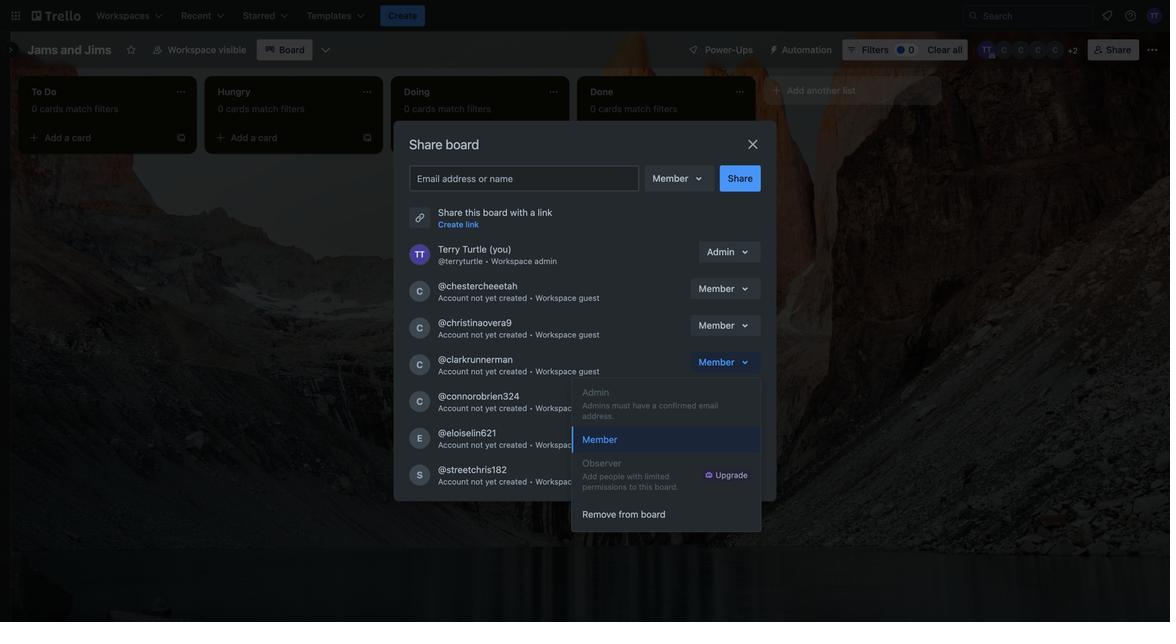 Task type: describe. For each thing, give the bounding box(es) containing it.
• for @eloiselin621
[[530, 440, 533, 449]]

created for @christinaovera9
[[499, 330, 527, 339]]

create link button
[[438, 218, 479, 231]]

card for second add a card button from the left
[[258, 132, 278, 143]]

yet for @connorobrien324
[[485, 404, 497, 413]]

a inside share this board with a link create link
[[530, 207, 535, 218]]

observer
[[583, 458, 622, 468]]

1 0 cards match filters from the left
[[31, 103, 119, 114]]

Email address or name text field
[[417, 169, 637, 188]]

workspace visible button
[[144, 39, 254, 60]]

workspace for @connorobrien324
[[536, 404, 577, 413]]

created for @clarkrunnerman
[[499, 367, 527, 376]]

c for connorobrien324 (connorobrien324) image
[[1053, 45, 1058, 54]]

yet for @chestercheeetah
[[485, 293, 497, 302]]

jims
[[85, 43, 111, 57]]

star or unstar board image
[[126, 45, 136, 55]]

not for @chestercheeetah
[[471, 293, 483, 302]]

menu containing admin
[[572, 378, 761, 531]]

jams and jims
[[28, 43, 111, 57]]

board
[[279, 44, 305, 55]]

list
[[843, 85, 856, 96]]

created for @streetchris182
[[499, 477, 527, 486]]

created for @chestercheeetah
[[499, 293, 527, 302]]

• for @connorobrien324
[[530, 404, 533, 413]]

account for @streetchris182
[[438, 477, 469, 486]]

board for remove
[[641, 509, 666, 520]]

workspace for @chestercheeetah
[[536, 293, 577, 302]]

yet for @streetchris182
[[485, 477, 497, 486]]

create from template… image for 1st add a card button
[[176, 133, 186, 143]]

account for @connorobrien324
[[438, 404, 469, 413]]

remove from board
[[583, 509, 666, 520]]

connorobrien324 (connorobrien324) image
[[1046, 41, 1065, 59]]

upgrade
[[716, 470, 748, 480]]

add a card for second add a card button from the left
[[231, 132, 278, 143]]

not for @streetchris182
[[471, 477, 483, 486]]

not for @clarkrunnerman
[[471, 367, 483, 376]]

1 horizontal spatial share button
[[1088, 39, 1140, 60]]

search image
[[968, 10, 979, 21]]

0 notifications image
[[1100, 8, 1115, 24]]

terry turtle (you) @terryturtle • workspace admin
[[438, 244, 557, 266]]

2 match from the left
[[252, 103, 278, 114]]

member button for @chestercheeetah
[[691, 278, 761, 299]]

@chestercheeetah
[[438, 280, 518, 291]]

2 filters from the left
[[281, 103, 305, 114]]

c for clarkrunnerman (clarkrunnerman) image
[[417, 359, 423, 370]]

2 cards from the left
[[226, 103, 250, 114]]

share inside share this board with a link create link
[[438, 207, 463, 218]]

workspace inside terry turtle (you) @terryturtle • workspace admin
[[491, 257, 532, 266]]

power-ups button
[[679, 39, 761, 60]]

confirmed
[[659, 401, 697, 410]]

add inside observer add people with limited permissions to this board.
[[583, 472, 597, 481]]

not for @christinaovera9
[[471, 330, 483, 339]]

account for @chestercheeetah
[[438, 293, 469, 302]]

@clarkrunnerman account not yet created • workspace guest
[[438, 354, 600, 376]]

2
[[1073, 46, 1078, 55]]

2 c button from the left
[[1012, 41, 1031, 59]]

@streetchris182
[[438, 464, 507, 475]]

guest for @eloiselin621
[[579, 440, 600, 449]]

a for second add a card button from the left
[[251, 132, 256, 143]]

s
[[417, 469, 423, 480]]

Search field
[[979, 6, 1094, 26]]

c for clarkrunnerman (clarkrunnerman) icon
[[1036, 45, 1041, 54]]

this inside share this board with a link create link
[[465, 207, 481, 218]]

1 c button from the left
[[995, 41, 1014, 59]]

0 vertical spatial member button
[[645, 165, 715, 192]]

• for @chestercheeetah
[[530, 293, 533, 302]]

yet for @clarkrunnerman
[[485, 367, 497, 376]]

member button
[[572, 426, 761, 453]]

c for rightmost 'chestercheeetah (chestercheeetah)' "image"
[[1001, 45, 1007, 54]]

0 horizontal spatial board
[[446, 136, 479, 152]]

member for @christinaovera9
[[699, 320, 735, 331]]

4 cards from the left
[[599, 103, 622, 114]]

1 match from the left
[[66, 103, 92, 114]]

member button
[[691, 352, 761, 373]]

0 horizontal spatial link
[[466, 220, 479, 229]]

from
[[619, 509, 639, 520]]

workspace for @christinaovera9
[[536, 330, 577, 339]]

automation button
[[764, 39, 840, 60]]

group containing admin
[[572, 378, 761, 501]]

eloiselin621 (eloiselin621) image
[[409, 428, 430, 449]]

this inside observer add people with limited permissions to this board.
[[639, 482, 653, 491]]

add for first add a card button from the right
[[417, 132, 435, 143]]

admin for admin
[[707, 246, 735, 257]]

c for the bottommost 'chestercheeetah (chestercheeetah)' "image"
[[417, 286, 423, 297]]

show menu image
[[1146, 43, 1159, 56]]

close image
[[745, 136, 761, 152]]

must
[[612, 401, 631, 410]]

card for 1st add a card button
[[72, 132, 91, 143]]

people
[[600, 472, 625, 481]]

clear
[[928, 44, 951, 55]]

automation
[[782, 44, 832, 55]]

board.
[[655, 482, 679, 491]]

workspace for @eloiselin621
[[536, 440, 577, 449]]

3 cards from the left
[[412, 103, 436, 114]]

create inside 'button'
[[388, 10, 417, 21]]

@connorobrien324
[[438, 391, 520, 402]]

share this board with a link create link
[[438, 207, 552, 229]]

@clarkrunnerman
[[438, 354, 513, 365]]

• for @clarkrunnerman
[[530, 367, 533, 376]]



Task type: vqa. For each thing, say whether or not it's contained in the screenshot.
5th yet from the top of the page
yes



Task type: locate. For each thing, give the bounding box(es) containing it.
workspace left permissions
[[536, 477, 577, 486]]

3 match from the left
[[438, 103, 465, 114]]

terry
[[438, 244, 460, 255]]

workspace up @clarkrunnerman account not yet created • workspace guest
[[536, 330, 577, 339]]

upgrade button
[[703, 468, 751, 482]]

add a card
[[45, 132, 91, 143], [231, 132, 278, 143], [417, 132, 464, 143]]

not down @eloiselin621
[[471, 440, 483, 449]]

clear all button
[[923, 39, 968, 60]]

terry turtle (terryturtle) image left terry
[[409, 244, 430, 265]]

1 filters from the left
[[95, 103, 119, 114]]

account down @connorobrien324
[[438, 404, 469, 413]]

guest inside the @eloiselin621 account not yet created • workspace guest
[[579, 440, 600, 449]]

account for @clarkrunnerman
[[438, 367, 469, 376]]

admin
[[535, 257, 557, 266]]

yet inside @connorobrien324 account not yet created • workspace guest
[[485, 404, 497, 413]]

workspace left admins
[[536, 404, 577, 413]]

0 cards match filters
[[31, 103, 119, 114], [218, 103, 305, 114], [404, 103, 491, 114], [591, 103, 678, 114]]

•
[[485, 257, 489, 266], [530, 293, 533, 302], [530, 330, 533, 339], [530, 367, 533, 376], [530, 404, 533, 413], [530, 440, 533, 449], [530, 477, 533, 486]]

Board name text field
[[21, 39, 118, 60]]

3 filters from the left
[[467, 103, 491, 114]]

4 filters from the left
[[654, 103, 678, 114]]

created up "@christinaovera9 account not yet created • workspace guest"
[[499, 293, 527, 302]]

account down '@streetchris182'
[[438, 477, 469, 486]]

@streetchris182 account not yet created • workspace guest
[[438, 464, 600, 486]]

• inside @connorobrien324 account not yet created • workspace guest
[[530, 404, 533, 413]]

not for @eloiselin621
[[471, 440, 483, 449]]

not inside @streetchris182 account not yet created • workspace guest
[[471, 477, 483, 486]]

yet inside @chestercheeetah account not yet created • workspace guest
[[485, 293, 497, 302]]

christinaovera9 (christinaovera9) image
[[1012, 41, 1031, 59], [409, 318, 430, 339]]

created up the @eloiselin621 account not yet created • workspace guest
[[499, 404, 527, 413]]

1 vertical spatial share button
[[720, 165, 761, 192]]

share button down close image
[[720, 165, 761, 192]]

1 vertical spatial with
[[627, 472, 643, 481]]

4 guest from the top
[[579, 404, 600, 413]]

workspace down (you)
[[491, 257, 532, 266]]

guest for @connorobrien324
[[579, 404, 600, 413]]

@connorobrien324 account not yet created • workspace guest
[[438, 391, 600, 413]]

add another list button
[[764, 76, 942, 105]]

5 guest from the top
[[579, 440, 600, 449]]

6 account from the top
[[438, 477, 469, 486]]

match
[[66, 103, 92, 114], [252, 103, 278, 114], [438, 103, 465, 114], [625, 103, 651, 114]]

board link
[[257, 39, 313, 60]]

3 guest from the top
[[579, 367, 600, 376]]

a inside admin admins must have a confirmed email address.
[[653, 401, 657, 410]]

3 not from the top
[[471, 367, 483, 376]]

0 horizontal spatial admin
[[583, 387, 609, 398]]

permissions
[[583, 482, 627, 491]]

board inside button
[[641, 509, 666, 520]]

add inside the add another list button
[[787, 85, 805, 96]]

1 horizontal spatial link
[[538, 207, 552, 218]]

1 vertical spatial admin
[[583, 387, 609, 398]]

add a card button
[[24, 127, 171, 148], [210, 127, 357, 148], [396, 127, 543, 148]]

admin
[[707, 246, 735, 257], [583, 387, 609, 398]]

2 add a card button from the left
[[210, 127, 357, 148]]

with for limited
[[627, 472, 643, 481]]

0 horizontal spatial with
[[510, 207, 528, 218]]

1 guest from the top
[[579, 293, 600, 302]]

share button
[[1088, 39, 1140, 60], [720, 165, 761, 192]]

workspace inside the @eloiselin621 account not yet created • workspace guest
[[536, 440, 577, 449]]

yet down @connorobrien324
[[485, 404, 497, 413]]

5 not from the top
[[471, 440, 483, 449]]

6 created from the top
[[499, 477, 527, 486]]

• up @streetchris182 account not yet created • workspace guest
[[530, 440, 533, 449]]

1 horizontal spatial admin
[[707, 246, 735, 257]]

5 created from the top
[[499, 440, 527, 449]]

workspace down admin
[[536, 293, 577, 302]]

account down @clarkrunnerman
[[438, 367, 469, 376]]

menu
[[572, 378, 761, 531]]

filters
[[862, 44, 889, 55]]

4 not from the top
[[471, 404, 483, 413]]

• up the @eloiselin621 account not yet created • workspace guest
[[530, 404, 533, 413]]

4 match from the left
[[625, 103, 651, 114]]

• down turtle
[[485, 257, 489, 266]]

2 guest from the top
[[579, 330, 600, 339]]

1 vertical spatial chestercheeetah (chestercheeetah) image
[[409, 281, 430, 302]]

created inside "@christinaovera9 account not yet created • workspace guest"
[[499, 330, 527, 339]]

customize views image
[[319, 43, 332, 56]]

• for @christinaovera9
[[530, 330, 533, 339]]

0 horizontal spatial add a card
[[45, 132, 91, 143]]

remove
[[583, 509, 616, 520]]

0 horizontal spatial share button
[[720, 165, 761, 192]]

clarkrunnerman (clarkrunnerman) image
[[409, 354, 430, 375]]

• inside "@christinaovera9 account not yet created • workspace guest"
[[530, 330, 533, 339]]

yet for @christinaovera9
[[485, 330, 497, 339]]

4 account from the top
[[438, 404, 469, 413]]

terry turtle (terryturtle) image right open information menu image
[[1147, 8, 1163, 24]]

3 created from the top
[[499, 367, 527, 376]]

admin inside "dropdown button"
[[707, 246, 735, 257]]

c button
[[995, 41, 1014, 59], [1012, 41, 1031, 59], [1029, 41, 1048, 59], [1046, 41, 1065, 59]]

switch to… image
[[9, 9, 22, 22]]

1 cards from the left
[[40, 103, 63, 114]]

1 horizontal spatial create
[[438, 220, 464, 229]]

workspace inside button
[[168, 44, 216, 55]]

share button down 0 notifications icon
[[1088, 39, 1140, 60]]

not inside @chestercheeetah account not yet created • workspace guest
[[471, 293, 483, 302]]

ups
[[736, 44, 753, 55]]

2 horizontal spatial terry turtle (terryturtle) image
[[1147, 8, 1163, 24]]

@terryturtle
[[438, 257, 483, 266]]

streetchris182 (streetchris182) image
[[409, 465, 430, 486]]

visible
[[219, 44, 246, 55]]

remove from board button
[[572, 501, 761, 528]]

@eloiselin621
[[438, 427, 496, 438]]

a for 1st add a card button
[[64, 132, 69, 143]]

workspace inside @connorobrien324 account not yet created • workspace guest
[[536, 404, 577, 413]]

not
[[471, 293, 483, 302], [471, 330, 483, 339], [471, 367, 483, 376], [471, 404, 483, 413], [471, 440, 483, 449], [471, 477, 483, 486]]

1 created from the top
[[499, 293, 527, 302]]

c
[[1001, 45, 1007, 54], [1018, 45, 1024, 54], [1036, 45, 1041, 54], [1053, 45, 1058, 54], [417, 286, 423, 297], [417, 322, 423, 333], [417, 359, 423, 370], [417, 396, 423, 407]]

another
[[807, 85, 841, 96]]

1 add a card from the left
[[45, 132, 91, 143]]

2 vertical spatial board
[[641, 509, 666, 520]]

4 yet from the top
[[485, 404, 497, 413]]

with
[[510, 207, 528, 218], [627, 472, 643, 481]]

terry turtle (terryturtle) image right all
[[978, 41, 996, 59]]

0
[[909, 44, 915, 55], [31, 103, 37, 114], [218, 103, 224, 114], [404, 103, 410, 114], [591, 103, 596, 114]]

workspace visible
[[168, 44, 246, 55]]

chestercheeetah (chestercheeetah) image
[[995, 41, 1014, 59], [409, 281, 430, 302]]

account for @eloiselin621
[[438, 440, 469, 449]]

1 horizontal spatial add a card
[[231, 132, 278, 143]]

6 guest from the top
[[579, 477, 600, 486]]

not down '@streetchris182'
[[471, 477, 483, 486]]

card
[[72, 132, 91, 143], [258, 132, 278, 143], [445, 132, 464, 143]]

created inside @connorobrien324 account not yet created • workspace guest
[[499, 404, 527, 413]]

member button
[[645, 165, 715, 192], [691, 278, 761, 299], [691, 315, 761, 336]]

@eloiselin621 account not yet created • workspace guest
[[438, 427, 600, 449]]

workspace for @streetchris182
[[536, 477, 577, 486]]

create from template… image
[[176, 133, 186, 143], [362, 133, 373, 143]]

guest inside "@christinaovera9 account not yet created • workspace guest"
[[579, 330, 600, 339]]

workspace up @connorobrien324 account not yet created • workspace guest
[[536, 367, 577, 376]]

0 horizontal spatial add a card button
[[24, 127, 171, 148]]

5 yet from the top
[[485, 440, 497, 449]]

c for connorobrien324 (connorobrien324) icon
[[417, 396, 423, 407]]

0 horizontal spatial card
[[72, 132, 91, 143]]

created down '@streetchris182'
[[499, 477, 527, 486]]

• inside terry turtle (you) @terryturtle • workspace admin
[[485, 257, 489, 266]]

workspace inside @chestercheeetah account not yet created • workspace guest
[[536, 293, 577, 302]]

3 0 cards match filters from the left
[[404, 103, 491, 114]]

add for the add another list button
[[787, 85, 805, 96]]

+
[[1068, 46, 1073, 55]]

with down email address or name text box
[[510, 207, 528, 218]]

0 horizontal spatial christinaovera9 (christinaovera9) image
[[409, 318, 430, 339]]

• inside @clarkrunnerman account not yet created • workspace guest
[[530, 367, 533, 376]]

1 account from the top
[[438, 293, 469, 302]]

2 vertical spatial member button
[[691, 315, 761, 336]]

not down @christinaovera9
[[471, 330, 483, 339]]

@christinaovera9 account not yet created • workspace guest
[[438, 317, 600, 339]]

account down @christinaovera9
[[438, 330, 469, 339]]

• up "@christinaovera9 account not yet created • workspace guest"
[[530, 293, 533, 302]]

0 vertical spatial chestercheeetah (chestercheeetah) image
[[995, 41, 1014, 59]]

2 horizontal spatial board
[[641, 509, 666, 520]]

1 vertical spatial board
[[483, 207, 508, 218]]

workspace inside @clarkrunnerman account not yet created • workspace guest
[[536, 367, 577, 376]]

• inside @streetchris182 account not yet created • workspace guest
[[530, 477, 533, 486]]

created up @connorobrien324 account not yet created • workspace guest
[[499, 367, 527, 376]]

add another list
[[787, 85, 856, 96]]

terry turtle (terryturtle) image inside primary element
[[1147, 8, 1163, 24]]

add a card for 1st add a card button
[[45, 132, 91, 143]]

create inside share this board with a link create link
[[438, 220, 464, 229]]

3 yet from the top
[[485, 367, 497, 376]]

workspace up @streetchris182 account not yet created • workspace guest
[[536, 440, 577, 449]]

1 vertical spatial this
[[639, 482, 653, 491]]

chestercheeetah (chestercheeetah) image left clarkrunnerman (clarkrunnerman) icon
[[995, 41, 1014, 59]]

0 vertical spatial share button
[[1088, 39, 1140, 60]]

created up @streetchris182 account not yet created • workspace guest
[[499, 440, 527, 449]]

1 not from the top
[[471, 293, 483, 302]]

account inside the @eloiselin621 account not yet created • workspace guest
[[438, 440, 469, 449]]

created
[[499, 293, 527, 302], [499, 330, 527, 339], [499, 367, 527, 376], [499, 404, 527, 413], [499, 440, 527, 449], [499, 477, 527, 486]]

+ 2
[[1068, 46, 1078, 55]]

member inside button
[[583, 434, 618, 445]]

1 horizontal spatial chestercheeetah (chestercheeetah) image
[[995, 41, 1014, 59]]

2 created from the top
[[499, 330, 527, 339]]

0 vertical spatial christinaovera9 (christinaovera9) image
[[1012, 41, 1031, 59]]

@chestercheeetah account not yet created • workspace guest
[[438, 280, 600, 302]]

• inside the @eloiselin621 account not yet created • workspace guest
[[530, 440, 533, 449]]

4 c button from the left
[[1046, 41, 1065, 59]]

3 add a card button from the left
[[396, 127, 543, 148]]

admin admins must have a confirmed email address.
[[583, 387, 719, 421]]

created inside @clarkrunnerman account not yet created • workspace guest
[[499, 367, 527, 376]]

christinaovera9 (christinaovera9) image left connorobrien324 (connorobrien324) image
[[1012, 41, 1031, 59]]

2 account from the top
[[438, 330, 469, 339]]

created up @clarkrunnerman account not yet created • workspace guest
[[499, 330, 527, 339]]

yet inside "@christinaovera9 account not yet created • workspace guest"
[[485, 330, 497, 339]]

with inside share this board with a link create link
[[510, 207, 528, 218]]

yet
[[485, 293, 497, 302], [485, 330, 497, 339], [485, 367, 497, 376], [485, 404, 497, 413], [485, 440, 497, 449], [485, 477, 497, 486]]

this
[[465, 207, 481, 218], [639, 482, 653, 491]]

4 created from the top
[[499, 404, 527, 413]]

(you)
[[489, 244, 512, 255]]

0 horizontal spatial create from template… image
[[176, 133, 186, 143]]

account down @eloiselin621
[[438, 440, 469, 449]]

account inside @clarkrunnerman account not yet created • workspace guest
[[438, 367, 469, 376]]

guest inside @streetchris182 account not yet created • workspace guest
[[579, 477, 600, 486]]

1 vertical spatial link
[[466, 220, 479, 229]]

guest for @streetchris182
[[579, 477, 600, 486]]

1 horizontal spatial with
[[627, 472, 643, 481]]

share board
[[409, 136, 479, 152]]

0 horizontal spatial create
[[388, 10, 417, 21]]

created inside @chestercheeetah account not yet created • workspace guest
[[499, 293, 527, 302]]

account inside @connorobrien324 account not yet created • workspace guest
[[438, 404, 469, 413]]

3 add a card from the left
[[417, 132, 464, 143]]

0 vertical spatial with
[[510, 207, 528, 218]]

5 account from the top
[[438, 440, 469, 449]]

workspace inside @streetchris182 account not yet created • workspace guest
[[536, 477, 577, 486]]

1 create from template… image from the left
[[176, 133, 186, 143]]

created for @eloiselin621
[[499, 440, 527, 449]]

1 horizontal spatial christinaovera9 (christinaovera9) image
[[1012, 41, 1031, 59]]

observer add people with limited permissions to this board.
[[583, 458, 679, 491]]

this up turtle
[[465, 207, 481, 218]]

• up @clarkrunnerman account not yet created • workspace guest
[[530, 330, 533, 339]]

0 vertical spatial create
[[388, 10, 417, 21]]

yet down '@streetchris182'
[[485, 477, 497, 486]]

workspace inside "@christinaovera9 account not yet created • workspace guest"
[[536, 330, 577, 339]]

2 horizontal spatial card
[[445, 132, 464, 143]]

1 vertical spatial member button
[[691, 278, 761, 299]]

with for a
[[510, 207, 528, 218]]

account down @chestercheeetah
[[438, 293, 469, 302]]

guest inside @chestercheeetah account not yet created • workspace guest
[[579, 293, 600, 302]]

0 vertical spatial this
[[465, 207, 481, 218]]

guest inside @clarkrunnerman account not yet created • workspace guest
[[579, 367, 600, 376]]

account inside @chestercheeetah account not yet created • workspace guest
[[438, 293, 469, 302]]

0 vertical spatial board
[[446, 136, 479, 152]]

jams
[[28, 43, 58, 57]]

account
[[438, 293, 469, 302], [438, 330, 469, 339], [438, 367, 469, 376], [438, 404, 469, 413], [438, 440, 469, 449], [438, 477, 469, 486]]

created inside @streetchris182 account not yet created • workspace guest
[[499, 477, 527, 486]]

1 card from the left
[[72, 132, 91, 143]]

guest inside @connorobrien324 account not yet created • workspace guest
[[579, 404, 600, 413]]

• up @connorobrien324 account not yet created • workspace guest
[[530, 367, 533, 376]]

2 add a card from the left
[[231, 132, 278, 143]]

0 horizontal spatial this
[[465, 207, 481, 218]]

board for share
[[483, 207, 508, 218]]

limited
[[645, 472, 670, 481]]

yet inside the @eloiselin621 account not yet created • workspace guest
[[485, 440, 497, 449]]

2 0 cards match filters from the left
[[218, 103, 305, 114]]

sm image
[[764, 39, 782, 58]]

account inside "@christinaovera9 account not yet created • workspace guest"
[[438, 330, 469, 339]]

create
[[388, 10, 417, 21], [438, 220, 464, 229]]

card for first add a card button from the right
[[445, 132, 464, 143]]

created for @connorobrien324
[[499, 404, 527, 413]]

account for @christinaovera9
[[438, 330, 469, 339]]

filters
[[95, 103, 119, 114], [281, 103, 305, 114], [467, 103, 491, 114], [654, 103, 678, 114]]

1 vertical spatial christinaovera9 (christinaovera9) image
[[409, 318, 430, 339]]

cards
[[40, 103, 63, 114], [226, 103, 250, 114], [412, 103, 436, 114], [599, 103, 622, 114]]

a
[[64, 132, 69, 143], [251, 132, 256, 143], [437, 132, 442, 143], [530, 207, 535, 218], [653, 401, 657, 410]]

to
[[630, 482, 637, 491]]

add a card for first add a card button from the right
[[417, 132, 464, 143]]

0 horizontal spatial chestercheeetah (chestercheeetah) image
[[409, 281, 430, 302]]

admin inside admin admins must have a confirmed email address.
[[583, 387, 609, 398]]

not down @chestercheeetah
[[471, 293, 483, 302]]

link
[[538, 207, 552, 218], [466, 220, 479, 229]]

2 vertical spatial terry turtle (terryturtle) image
[[409, 244, 430, 265]]

address.
[[583, 411, 615, 421]]

workspace left visible
[[168, 44, 216, 55]]

6 not from the top
[[471, 477, 483, 486]]

not down @connorobrien324
[[471, 404, 483, 413]]

1 vertical spatial create
[[438, 220, 464, 229]]

create button
[[381, 5, 425, 26]]

yet down @chestercheeetah
[[485, 293, 497, 302]]

guest for @christinaovera9
[[579, 330, 600, 339]]

4 0 cards match filters from the left
[[591, 103, 678, 114]]

yet down @clarkrunnerman
[[485, 367, 497, 376]]

1 horizontal spatial this
[[639, 482, 653, 491]]

power-ups
[[705, 44, 753, 55]]

connorobrien324 (connorobrien324) image
[[409, 391, 430, 412]]

0 horizontal spatial terry turtle (terryturtle) image
[[409, 244, 430, 265]]

6 yet from the top
[[485, 477, 497, 486]]

not for @connorobrien324
[[471, 404, 483, 413]]

member button for @christinaovera9
[[691, 315, 761, 336]]

c for the topmost christinaovera9 (christinaovera9) image
[[1018, 45, 1024, 54]]

2 create from template… image from the left
[[362, 133, 373, 143]]

not inside "@christinaovera9 account not yet created • workspace guest"
[[471, 330, 483, 339]]

guest for @clarkrunnerman
[[579, 367, 600, 376]]

create from template… image for second add a card button from the left
[[362, 133, 373, 143]]

account inside @streetchris182 account not yet created • workspace guest
[[438, 477, 469, 486]]

workspace for @clarkrunnerman
[[536, 367, 577, 376]]

guest
[[579, 293, 600, 302], [579, 330, 600, 339], [579, 367, 600, 376], [579, 404, 600, 413], [579, 440, 600, 449], [579, 477, 600, 486]]

2 horizontal spatial add a card button
[[396, 127, 543, 148]]

terry turtle (terryturtle) image
[[1147, 8, 1163, 24], [978, 41, 996, 59], [409, 244, 430, 265]]

email
[[699, 401, 719, 410]]

1 horizontal spatial terry turtle (terryturtle) image
[[978, 41, 996, 59]]

turtle
[[463, 244, 487, 255]]

3 card from the left
[[445, 132, 464, 143]]

open information menu image
[[1125, 9, 1138, 22]]

and
[[61, 43, 82, 57]]

chestercheeetah (chestercheeetah) image left @chestercheeetah
[[409, 281, 430, 302]]

share
[[1107, 44, 1132, 55], [409, 136, 443, 152], [728, 173, 753, 184], [438, 207, 463, 218]]

• for @streetchris182
[[530, 477, 533, 486]]

admin for admin admins must have a confirmed email address.
[[583, 387, 609, 398]]

not down @clarkrunnerman
[[471, 367, 483, 376]]

board
[[446, 136, 479, 152], [483, 207, 508, 218], [641, 509, 666, 520]]

not inside @clarkrunnerman account not yet created • workspace guest
[[471, 367, 483, 376]]

created inside the @eloiselin621 account not yet created • workspace guest
[[499, 440, 527, 449]]

1 horizontal spatial board
[[483, 207, 508, 218]]

link up turtle
[[466, 220, 479, 229]]

1 vertical spatial terry turtle (terryturtle) image
[[978, 41, 996, 59]]

@christinaovera9
[[438, 317, 512, 328]]

add for second add a card button from the left
[[231, 132, 248, 143]]

3 account from the top
[[438, 367, 469, 376]]

group
[[572, 378, 761, 501]]

yet down @christinaovera9
[[485, 330, 497, 339]]

1 horizontal spatial card
[[258, 132, 278, 143]]

2 card from the left
[[258, 132, 278, 143]]

yet down @eloiselin621
[[485, 440, 497, 449]]

0 vertical spatial admin
[[707, 246, 735, 257]]

clarkrunnerman (clarkrunnerman) image
[[1029, 41, 1048, 59]]

2 not from the top
[[471, 330, 483, 339]]

not inside @connorobrien324 account not yet created • workspace guest
[[471, 404, 483, 413]]

1 yet from the top
[[485, 293, 497, 302]]

2 horizontal spatial add a card
[[417, 132, 464, 143]]

yet inside @clarkrunnerman account not yet created • workspace guest
[[485, 367, 497, 376]]

member inside dropdown button
[[699, 357, 735, 367]]

c for left christinaovera9 (christinaovera9) image
[[417, 322, 423, 333]]

a for first add a card button from the right
[[437, 132, 442, 143]]

• inside @chestercheeetah account not yet created • workspace guest
[[530, 293, 533, 302]]

admins
[[583, 401, 610, 410]]

member for @clarkrunnerman
[[699, 357, 735, 367]]

board inside share this board with a link create link
[[483, 207, 508, 218]]

clear all
[[928, 44, 963, 55]]

power-
[[705, 44, 736, 55]]

not inside the @eloiselin621 account not yet created • workspace guest
[[471, 440, 483, 449]]

add
[[787, 85, 805, 96], [45, 132, 62, 143], [231, 132, 248, 143], [417, 132, 435, 143], [583, 472, 597, 481]]

1 horizontal spatial create from template… image
[[362, 133, 373, 143]]

3 c button from the left
[[1029, 41, 1048, 59]]

2 yet from the top
[[485, 330, 497, 339]]

• down the @eloiselin621 account not yet created • workspace guest
[[530, 477, 533, 486]]

primary element
[[0, 0, 1171, 31]]

christinaovera9 (christinaovera9) image up clarkrunnerman (clarkrunnerman) image
[[409, 318, 430, 339]]

yet for @eloiselin621
[[485, 440, 497, 449]]

workspace
[[168, 44, 216, 55], [491, 257, 532, 266], [536, 293, 577, 302], [536, 330, 577, 339], [536, 367, 577, 376], [536, 404, 577, 413], [536, 440, 577, 449], [536, 477, 577, 486]]

1 horizontal spatial add a card button
[[210, 127, 357, 148]]

e
[[417, 433, 423, 444]]

1 add a card button from the left
[[24, 127, 171, 148]]

with inside observer add people with limited permissions to this board.
[[627, 472, 643, 481]]

link down email address or name text box
[[538, 207, 552, 218]]

yet inside @streetchris182 account not yet created • workspace guest
[[485, 477, 497, 486]]

with up to
[[627, 472, 643, 481]]

guest for @chestercheeetah
[[579, 293, 600, 302]]

add for 1st add a card button
[[45, 132, 62, 143]]

0 vertical spatial terry turtle (terryturtle) image
[[1147, 8, 1163, 24]]

member for @chestercheeetah
[[699, 283, 735, 294]]

have
[[633, 401, 650, 410]]

this right to
[[639, 482, 653, 491]]

0 vertical spatial link
[[538, 207, 552, 218]]

admin button
[[699, 241, 761, 262]]

all
[[953, 44, 963, 55]]



